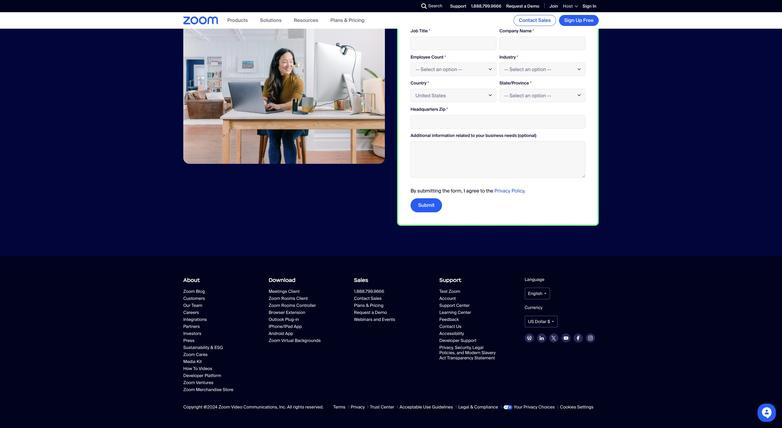 Task type: describe. For each thing, give the bounding box(es) containing it.
media kit link
[[183, 359, 241, 365]]

* right 'title'
[[429, 28, 430, 34]]

0 vertical spatial client
[[288, 289, 300, 294]]

business
[[485, 133, 503, 138]]

1 vertical spatial center
[[458, 310, 471, 316]]

main content containing by submitting the form, i agree to the
[[0, 0, 782, 257]]

zoom rooms client link
[[269, 296, 327, 301]]

our team link
[[183, 303, 241, 308]]

acceptable use guidelines link
[[400, 405, 453, 410]]

act
[[439, 356, 446, 361]]

blog
[[196, 289, 205, 294]]

company
[[499, 28, 519, 34]]

0 horizontal spatial app
[[285, 331, 293, 337]]

sales link
[[354, 275, 428, 286]]

industry
[[499, 54, 516, 60]]

us dollar $ button
[[525, 316, 557, 328]]

slavery
[[481, 350, 496, 356]]

1.888.799.9666 for 1.888.799.9666 contact sales plans & pricing request a demo webinars and events
[[354, 289, 384, 294]]

merchandise
[[196, 387, 222, 393]]

your privacy choices link
[[503, 405, 555, 410]]

accessibility
[[439, 331, 464, 337]]

0 horizontal spatial pricing
[[349, 17, 365, 24]]

learning
[[439, 310, 457, 316]]

support up email@yourcompanyname.com text field
[[450, 3, 466, 9]]

2 horizontal spatial privacy
[[523, 405, 537, 410]]

1 vertical spatial support link
[[439, 275, 513, 286]]

(optional)
[[518, 133, 536, 138]]

search image
[[421, 3, 427, 9]]

1 horizontal spatial demo
[[527, 3, 539, 9]]

rights
[[293, 405, 304, 410]]

in
[[593, 3, 596, 9]]

all
[[287, 405, 292, 410]]

feedback link
[[439, 317, 497, 323]]

drop down icon image for english
[[544, 293, 546, 294]]

android app link
[[269, 331, 327, 337]]

address
[[434, 2, 450, 7]]

country
[[411, 80, 427, 86]]

account link
[[439, 296, 497, 301]]

zoom logo image
[[183, 17, 218, 24]]

trust
[[370, 405, 380, 410]]

contact inside 1.888.799.9666 contact sales plans & pricing request a demo webinars and events
[[354, 296, 370, 301]]

download link
[[269, 275, 343, 286]]

trust center
[[370, 405, 394, 410]]

linked in image
[[539, 336, 544, 341]]

learning center link
[[439, 310, 497, 316]]

developer inside test zoom account support center learning center feedback contact us accessibility developer support privacy, security, legal policies, and modern slavery act transparency statement
[[439, 338, 460, 344]]

webinars
[[354, 317, 372, 323]]

download
[[269, 277, 295, 284]]

0 horizontal spatial privacy
[[351, 405, 365, 410]]

2 horizontal spatial sales
[[538, 17, 551, 24]]

request a demo link for 1.888.799.9666
[[506, 3, 539, 9]]

sign for sign up free
[[564, 17, 575, 24]]

communications,
[[243, 405, 278, 410]]

request a demo
[[506, 3, 539, 9]]

browser
[[269, 310, 285, 316]]

up
[[576, 17, 582, 24]]

inc.
[[279, 405, 286, 410]]

zoom up the customers
[[183, 289, 195, 294]]

search image
[[421, 3, 427, 9]]

employee
[[411, 54, 430, 60]]

zoom down android
[[269, 338, 280, 344]]

privacy policy link
[[494, 188, 524, 194]]

facebook image
[[577, 336, 580, 341]]

feedback
[[439, 317, 459, 323]]

outlook plug-in link
[[269, 317, 327, 323]]

pricing inside 1.888.799.9666 contact sales plans & pricing request a demo webinars and events
[[370, 303, 383, 308]]

1.888.799.9666 contact sales plans & pricing request a demo webinars and events
[[354, 289, 395, 323]]

state/province *
[[499, 80, 532, 86]]

form,
[[451, 188, 463, 194]]

0 vertical spatial support link
[[450, 3, 466, 9]]

ventures
[[196, 380, 213, 386]]

contact sales
[[519, 17, 551, 24]]

sustainability
[[183, 345, 209, 351]]

acceptable
[[400, 405, 422, 410]]

and inside 1.888.799.9666 contact sales plans & pricing request a demo webinars and events
[[373, 317, 381, 323]]

legal & compliance
[[458, 405, 498, 410]]

terms
[[333, 405, 345, 410]]

zoom down how
[[183, 380, 195, 386]]

email@yourcompanyname.com text field
[[411, 10, 496, 24]]

android
[[269, 331, 284, 337]]

2 rooms from the top
[[281, 303, 295, 308]]

@2024
[[203, 405, 217, 410]]

1.888.799.9666 for 1.888.799.9666
[[471, 3, 501, 9]]

plug-
[[285, 317, 295, 323]]

0 horizontal spatial legal
[[458, 405, 469, 410]]

contact us link
[[439, 324, 497, 330]]

contact inside test zoom account support center learning center feedback contact us accessibility developer support privacy, security, legal policies, and modern slavery act transparency statement
[[439, 324, 455, 330]]

Additional information related to your business needs (optional) text field
[[411, 141, 585, 178]]

1 vertical spatial client
[[296, 296, 308, 301]]

company name *
[[499, 28, 534, 34]]

privacy link
[[351, 405, 365, 410]]

transparency
[[447, 356, 473, 361]]

industry *
[[499, 54, 518, 60]]

headquarters zip *
[[411, 107, 448, 112]]

2 vertical spatial center
[[381, 405, 394, 410]]

modern
[[465, 350, 480, 356]]

careers link
[[183, 310, 241, 316]]

1 vertical spatial sales
[[354, 277, 368, 284]]

* right state/province
[[530, 80, 532, 86]]

instagram image
[[588, 336, 593, 341]]

compliance
[[474, 405, 498, 410]]

support down account on the bottom right of the page
[[439, 303, 455, 308]]

2 horizontal spatial contact
[[519, 17, 537, 24]]

solutions
[[260, 17, 282, 24]]

zoom down meetings at the left bottom of page
[[269, 296, 280, 301]]

videos
[[199, 366, 212, 372]]

email
[[422, 2, 433, 7]]

team
[[192, 303, 202, 308]]

join
[[549, 3, 558, 9]]

& inside 1.888.799.9666 contact sales plans & pricing request a demo webinars and events
[[366, 303, 369, 308]]

by
[[411, 188, 416, 194]]

and inside test zoom account support center learning center feedback contact us accessibility developer support privacy, security, legal policies, and modern slavery act transparency statement
[[457, 350, 464, 356]]

accessibility link
[[439, 331, 497, 337]]

sign in
[[583, 3, 596, 9]]

zoom left video
[[218, 405, 230, 410]]

browser extension link
[[269, 310, 327, 316]]

sign up free
[[564, 17, 594, 24]]

language
[[525, 277, 544, 283]]

zoom virtual backgrounds link
[[269, 338, 327, 344]]

reserved.
[[305, 405, 324, 410]]

1 vertical spatial 1.888.799.9666 link
[[354, 289, 428, 294]]

acceptable use guidelines
[[400, 405, 453, 410]]

developer platform link
[[183, 373, 241, 379]]

meetings
[[269, 289, 287, 294]]

zoom blog link
[[183, 289, 257, 294]]



Task type: locate. For each thing, give the bounding box(es) containing it.
the left form,
[[442, 188, 450, 194]]

0 horizontal spatial 1.888.799.9666
[[354, 289, 384, 294]]

0 vertical spatial plans & pricing link
[[330, 17, 365, 24]]

developer support link
[[439, 338, 497, 344]]

your privacy choices
[[514, 405, 555, 410]]

dollar
[[535, 319, 546, 325]]

additional information related to your business needs (optional)
[[411, 133, 536, 138]]

0 vertical spatial pricing
[[349, 17, 365, 24]]

1 vertical spatial rooms
[[281, 303, 295, 308]]

app up android app 'link'
[[294, 324, 302, 330]]

privacy, security, legal policies, and modern slavery act transparency statement link
[[439, 345, 497, 361]]

request up webinars
[[354, 310, 371, 316]]

1 vertical spatial plans & pricing link
[[354, 303, 412, 308]]

1 horizontal spatial the
[[486, 188, 493, 194]]

contact up webinars
[[354, 296, 370, 301]]

choices
[[538, 405, 555, 410]]

1 horizontal spatial plans
[[354, 303, 365, 308]]

partners
[[183, 324, 200, 330]]

phone *
[[499, 2, 515, 7]]

contact sales link down sales link on the bottom
[[354, 296, 412, 301]]

controller
[[296, 303, 316, 308]]

&
[[344, 17, 347, 24], [366, 303, 369, 308], [210, 345, 213, 351], [470, 405, 473, 410]]

zoom
[[183, 289, 195, 294], [449, 289, 460, 294], [269, 296, 280, 301], [269, 303, 280, 308], [269, 338, 280, 344], [183, 352, 195, 358], [183, 380, 195, 386], [183, 387, 195, 393], [218, 405, 230, 410]]

* right zip
[[446, 107, 448, 112]]

terms link
[[333, 405, 345, 410]]

1 vertical spatial request
[[354, 310, 371, 316]]

0 vertical spatial 1.888.799.9666 link
[[471, 3, 501, 9]]

center
[[456, 303, 470, 308], [458, 310, 471, 316], [381, 405, 394, 410]]

kit
[[197, 359, 202, 365]]

careers
[[183, 310, 199, 316]]

1 horizontal spatial developer
[[439, 338, 460, 344]]

1 horizontal spatial privacy
[[494, 188, 510, 194]]

developer down to
[[183, 373, 204, 379]]

0 horizontal spatial a
[[372, 310, 374, 316]]

free
[[583, 17, 594, 24]]

legal right 'guidelines'
[[458, 405, 469, 410]]

0 vertical spatial rooms
[[281, 296, 295, 301]]

client down meetings client link at the left bottom of the page
[[296, 296, 308, 301]]

products button
[[227, 17, 248, 24]]

a up contact sales
[[524, 3, 526, 9]]

outlook
[[269, 317, 284, 323]]

1 vertical spatial sign
[[564, 17, 575, 24]]

1 horizontal spatial drop down icon image
[[552, 321, 554, 323]]

to right agree
[[480, 188, 485, 194]]

client up zoom rooms client link
[[288, 289, 300, 294]]

drop down icon image
[[544, 293, 546, 294], [552, 321, 554, 323]]

1 horizontal spatial to
[[480, 188, 485, 194]]

center up feedback link
[[458, 310, 471, 316]]

copyright @2024 zoom video communications, inc. all rights reserved.
[[183, 405, 324, 410]]

cookies
[[560, 405, 576, 410]]

meetings client zoom rooms client zoom rooms controller browser extension outlook plug-in iphone/ipad app android app zoom virtual backgrounds
[[269, 289, 321, 344]]

1 horizontal spatial sign
[[583, 3, 592, 9]]

search
[[428, 3, 442, 9]]

0 vertical spatial plans
[[330, 17, 343, 24]]

work
[[411, 2, 421, 7]]

0 vertical spatial and
[[373, 317, 381, 323]]

plans inside 1.888.799.9666 contact sales plans & pricing request a demo webinars and events
[[354, 303, 365, 308]]

0 vertical spatial 1.888.799.9666
[[471, 3, 501, 9]]

0 horizontal spatial sales
[[354, 277, 368, 284]]

your
[[514, 405, 522, 410]]

contact up the name
[[519, 17, 537, 24]]

0 vertical spatial a
[[524, 3, 526, 9]]

1 vertical spatial drop down icon image
[[552, 321, 554, 323]]

0 vertical spatial request a demo link
[[506, 3, 539, 9]]

1 horizontal spatial contact sales link
[[514, 15, 556, 26]]

* right the name
[[533, 28, 534, 34]]

a up webinars
[[372, 310, 374, 316]]

support center link
[[439, 303, 497, 308]]

support link up test zoom link
[[439, 275, 513, 286]]

demo
[[527, 3, 539, 9], [375, 310, 387, 316]]

plans & pricing
[[330, 17, 365, 24]]

request a demo link up "webinars and events" link
[[354, 310, 412, 316]]

events
[[382, 317, 395, 323]]

sign left in
[[583, 3, 592, 9]]

iphone/ipad
[[269, 324, 293, 330]]

host button
[[563, 3, 578, 9]]

state/province
[[499, 80, 529, 86]]

1 vertical spatial legal
[[458, 405, 469, 410]]

1 horizontal spatial 1.888.799.9666
[[471, 3, 501, 9]]

by submitting the form, i agree to the privacy policy .
[[411, 188, 525, 194]]

$
[[547, 319, 550, 325]]

english button
[[525, 288, 550, 300]]

0 vertical spatial request
[[506, 3, 523, 9]]

demo inside 1.888.799.9666 contact sales plans & pricing request a demo webinars and events
[[375, 310, 387, 316]]

join link
[[549, 3, 558, 9]]

0 vertical spatial sign
[[583, 3, 592, 9]]

center down account link
[[456, 303, 470, 308]]

sign left up
[[564, 17, 575, 24]]

zoom up media
[[183, 352, 195, 358]]

0 horizontal spatial demo
[[375, 310, 387, 316]]

customer service agent image
[[183, 13, 385, 164]]

* right phone
[[513, 2, 515, 7]]

drop down icon image for us dollar $
[[552, 321, 554, 323]]

1 vertical spatial contact sales link
[[354, 296, 412, 301]]

privacy left the trust
[[351, 405, 365, 410]]

submit button
[[411, 199, 442, 213]]

.
[[524, 188, 525, 194]]

trust center link
[[370, 405, 394, 410]]

1 vertical spatial plans
[[354, 303, 365, 308]]

sales inside 1.888.799.9666 contact sales plans & pricing request a demo webinars and events
[[371, 296, 382, 301]]

drop down icon image right the $
[[552, 321, 554, 323]]

request a demo link up contact sales
[[506, 3, 539, 9]]

legal down the developer support link
[[472, 345, 483, 351]]

* right count
[[444, 54, 446, 60]]

privacy inside main content
[[494, 188, 510, 194]]

privacy left 'policy'
[[494, 188, 510, 194]]

english
[[528, 291, 542, 297]]

policies,
[[439, 350, 456, 356]]

developer down accessibility
[[439, 338, 460, 344]]

needs
[[504, 133, 517, 138]]

and left modern on the right
[[457, 350, 464, 356]]

0 horizontal spatial developer
[[183, 373, 204, 379]]

zip
[[439, 107, 445, 112]]

sales up 1.888.799.9666 contact sales plans & pricing request a demo webinars and events
[[354, 277, 368, 284]]

count
[[431, 54, 443, 60]]

0 vertical spatial legal
[[472, 345, 483, 351]]

2 vertical spatial contact
[[439, 324, 455, 330]]

support
[[450, 3, 466, 9], [439, 277, 461, 284], [439, 303, 455, 308], [461, 338, 476, 344]]

0 vertical spatial contact
[[519, 17, 537, 24]]

0 horizontal spatial the
[[442, 188, 450, 194]]

in
[[295, 317, 299, 323]]

sales
[[538, 17, 551, 24], [354, 277, 368, 284], [371, 296, 382, 301]]

use
[[423, 405, 431, 410]]

0 horizontal spatial contact
[[354, 296, 370, 301]]

1 vertical spatial to
[[480, 188, 485, 194]]

2 the from the left
[[486, 188, 493, 194]]

test
[[439, 289, 448, 294]]

1 horizontal spatial 1.888.799.9666 link
[[471, 3, 501, 9]]

products
[[227, 17, 248, 24]]

* right country
[[428, 80, 429, 86]]

drop down icon image inside us dollar $ dropdown button
[[552, 321, 554, 323]]

0 vertical spatial to
[[471, 133, 475, 138]]

1 vertical spatial 1.888.799.9666
[[354, 289, 384, 294]]

name
[[520, 28, 532, 34]]

None text field
[[499, 10, 585, 24], [411, 37, 496, 50], [499, 10, 585, 24], [411, 37, 496, 50]]

0 vertical spatial demo
[[527, 3, 539, 9]]

1.888.799.9666 inside 1.888.799.9666 contact sales plans & pricing request a demo webinars and events
[[354, 289, 384, 294]]

None text field
[[499, 37, 585, 50], [411, 115, 585, 129], [499, 37, 585, 50], [411, 115, 585, 129]]

1 vertical spatial pricing
[[370, 303, 383, 308]]

contact down feedback
[[439, 324, 455, 330]]

2 vertical spatial sales
[[371, 296, 382, 301]]

0 vertical spatial contact sales link
[[514, 15, 556, 26]]

how to videos link
[[183, 366, 241, 372]]

1 vertical spatial request a demo link
[[354, 310, 412, 316]]

submitting
[[417, 188, 441, 194]]

1 horizontal spatial sales
[[371, 296, 382, 301]]

* right industry
[[517, 54, 518, 60]]

1 horizontal spatial app
[[294, 324, 302, 330]]

* right address
[[451, 2, 453, 7]]

1 vertical spatial developer
[[183, 373, 204, 379]]

0 horizontal spatial request a demo link
[[354, 310, 412, 316]]

rooms up 'zoom rooms controller' link
[[281, 296, 295, 301]]

request inside 1.888.799.9666 contact sales plans & pricing request a demo webinars and events
[[354, 310, 371, 316]]

account
[[439, 296, 456, 301]]

drop down icon image right english
[[544, 293, 546, 294]]

sales up "webinars and events" link
[[371, 296, 382, 301]]

0 horizontal spatial sign
[[564, 17, 575, 24]]

agree
[[466, 188, 479, 194]]

and left events
[[373, 317, 381, 323]]

1 vertical spatial app
[[285, 331, 293, 337]]

1 vertical spatial a
[[372, 310, 374, 316]]

media
[[183, 359, 196, 365]]

request up contact sales
[[506, 3, 523, 9]]

support link up email@yourcompanyname.com text field
[[450, 3, 466, 9]]

None search field
[[399, 1, 423, 11]]

meetings client link
[[269, 289, 343, 294]]

zoom up account on the bottom right of the page
[[449, 289, 460, 294]]

app up virtual
[[285, 331, 293, 337]]

a inside 1.888.799.9666 contact sales plans & pricing request a demo webinars and events
[[372, 310, 374, 316]]

host
[[563, 3, 573, 9]]

0 horizontal spatial contact sales link
[[354, 296, 412, 301]]

demo up contact sales
[[527, 3, 539, 9]]

0 vertical spatial drop down icon image
[[544, 293, 546, 294]]

us
[[528, 319, 534, 325]]

1 the from the left
[[442, 188, 450, 194]]

request a demo link for plans & pricing
[[354, 310, 412, 316]]

0 vertical spatial sales
[[538, 17, 551, 24]]

center right the trust
[[381, 405, 394, 410]]

demo up "webinars and events" link
[[375, 310, 387, 316]]

support up test
[[439, 277, 461, 284]]

1 horizontal spatial pricing
[[370, 303, 383, 308]]

esg
[[214, 345, 223, 351]]

support down accessibility link at the bottom of the page
[[461, 338, 476, 344]]

0 horizontal spatial and
[[373, 317, 381, 323]]

twitter image
[[551, 336, 556, 341]]

1 vertical spatial and
[[457, 350, 464, 356]]

youtube image
[[563, 337, 568, 340]]

iphone/ipad app link
[[269, 324, 327, 330]]

1 rooms from the top
[[281, 296, 295, 301]]

1 horizontal spatial request a demo link
[[506, 3, 539, 9]]

0 horizontal spatial drop down icon image
[[544, 293, 546, 294]]

zoom up copyright
[[183, 387, 195, 393]]

sustainability & esg link
[[183, 345, 241, 351]]

1 horizontal spatial legal
[[472, 345, 483, 351]]

1 horizontal spatial a
[[524, 3, 526, 9]]

0 horizontal spatial plans
[[330, 17, 343, 24]]

cookies settings link
[[560, 405, 594, 410]]

privacy right your
[[523, 405, 537, 410]]

1 horizontal spatial contact
[[439, 324, 455, 330]]

rooms up extension
[[281, 303, 295, 308]]

& inside zoom blog customers our team careers integrations partners investors press sustainability & esg zoom cares media kit how to videos developer platform zoom ventures zoom merchandise store
[[210, 345, 213, 351]]

to left the your
[[471, 133, 475, 138]]

contact sales link up the name
[[514, 15, 556, 26]]

request a demo link
[[506, 3, 539, 9], [354, 310, 412, 316]]

partners link
[[183, 324, 241, 330]]

additional
[[411, 133, 431, 138]]

1 horizontal spatial request
[[506, 3, 523, 9]]

zoom inside test zoom account support center learning center feedback contact us accessibility developer support privacy, security, legal policies, and modern slavery act transparency statement
[[449, 289, 460, 294]]

blog image
[[527, 336, 532, 341]]

sales down join link
[[538, 17, 551, 24]]

drop down icon image inside english dropdown button
[[544, 293, 546, 294]]

0 vertical spatial app
[[294, 324, 302, 330]]

0 vertical spatial developer
[[439, 338, 460, 344]]

virtual
[[281, 338, 294, 344]]

zoom up browser
[[269, 303, 280, 308]]

0 horizontal spatial request
[[354, 310, 371, 316]]

0 horizontal spatial 1.888.799.9666 link
[[354, 289, 428, 294]]

us dollar $
[[528, 319, 550, 325]]

country *
[[411, 80, 429, 86]]

legal inside test zoom account support center learning center feedback contact us accessibility developer support privacy, security, legal policies, and modern slavery act transparency statement
[[472, 345, 483, 351]]

store
[[223, 387, 233, 393]]

the right agree
[[486, 188, 493, 194]]

main content
[[0, 0, 782, 257]]

1 vertical spatial demo
[[375, 310, 387, 316]]

phone
[[499, 2, 512, 7]]

0 horizontal spatial to
[[471, 133, 475, 138]]

statement
[[474, 356, 495, 361]]

1 vertical spatial contact
[[354, 296, 370, 301]]

to
[[471, 133, 475, 138], [480, 188, 485, 194]]

0 vertical spatial center
[[456, 303, 470, 308]]

how
[[183, 366, 192, 372]]

sign for sign in
[[583, 3, 592, 9]]

1 horizontal spatial and
[[457, 350, 464, 356]]

sign in link
[[583, 3, 596, 9]]

developer inside zoom blog customers our team careers integrations partners investors press sustainability & esg zoom cares media kit how to videos developer platform zoom ventures zoom merchandise store
[[183, 373, 204, 379]]



Task type: vqa. For each thing, say whether or not it's contained in the screenshot.
Contact Sales link to the bottom
yes



